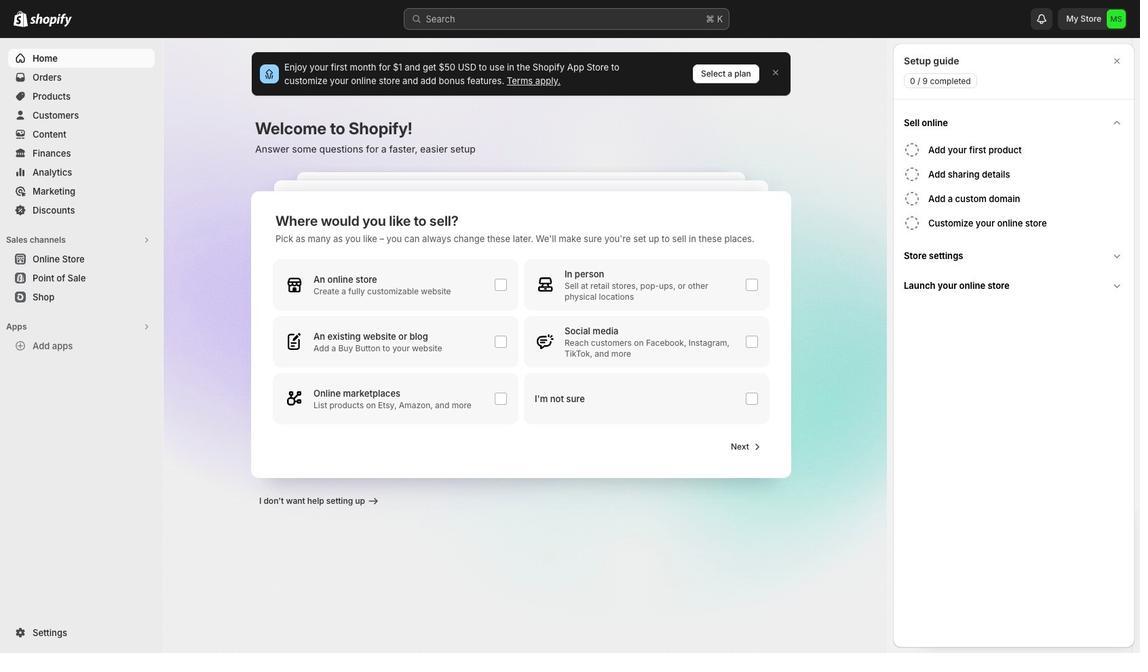 Task type: describe. For each thing, give the bounding box(es) containing it.
mark customize your online store as done image
[[904, 215, 921, 232]]

my store image
[[1107, 10, 1126, 29]]



Task type: locate. For each thing, give the bounding box(es) containing it.
mark add a custom domain as done image
[[904, 191, 921, 207]]

mark add sharing details as done image
[[904, 166, 921, 183]]

dialog
[[894, 43, 1135, 648]]

shopify image
[[14, 11, 28, 27], [30, 14, 72, 27]]

1 horizontal spatial shopify image
[[30, 14, 72, 27]]

mark add your first product as done image
[[904, 142, 921, 158]]

0 horizontal spatial shopify image
[[14, 11, 28, 27]]



Task type: vqa. For each thing, say whether or not it's contained in the screenshot.
'Previous' image
no



